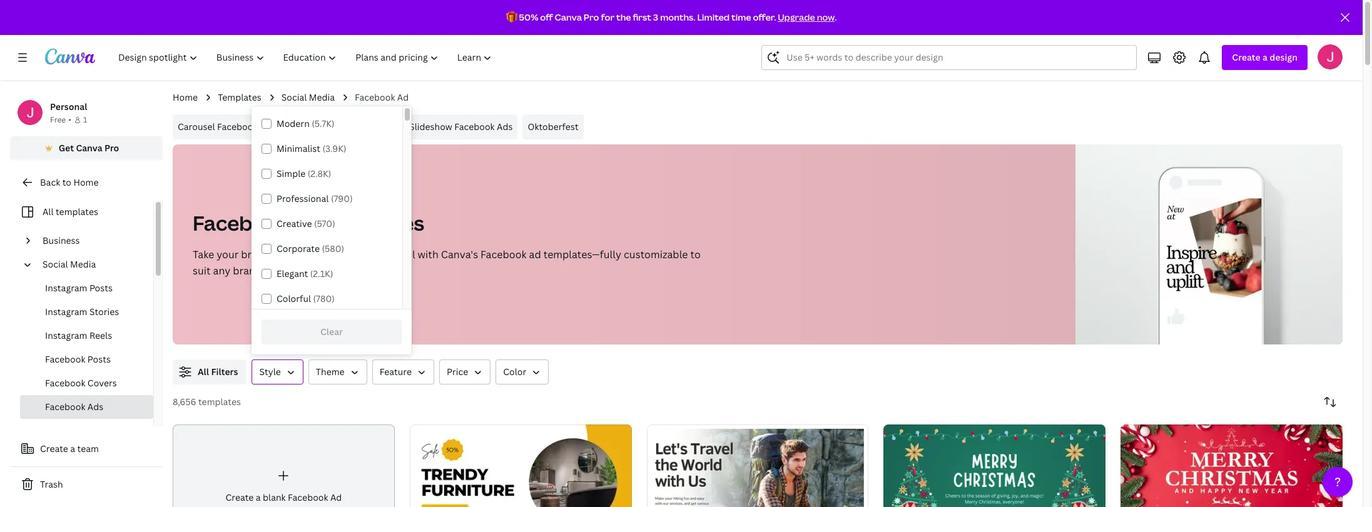 Task type: describe. For each thing, give the bounding box(es) containing it.
facebook ad templates
[[193, 210, 424, 237]]

slideshow facebook ads
[[409, 121, 513, 133]]

templates for 8,656 templates
[[198, 396, 241, 408]]

pro inside "get canva pro" button
[[104, 142, 119, 154]]

facebook inside take your brand and business to the next level with canva's facebook ad templates—fully customizable to suit any brand or business!
[[481, 248, 527, 262]]

create for create a team
[[40, 443, 68, 455]]

facebook up the facebook ads
[[45, 377, 85, 389]]

feature button
[[372, 360, 434, 385]]

upgrade now button
[[778, 11, 835, 23]]

style button
[[252, 360, 303, 385]]

business
[[43, 235, 80, 247]]

social for left social media link
[[43, 258, 68, 270]]

8,656 templates
[[173, 396, 241, 408]]

facebook posts link
[[20, 348, 153, 372]]

•
[[68, 115, 71, 125]]

instagram for instagram stories
[[45, 306, 87, 318]]

professional (790)
[[277, 193, 353, 205]]

8,656
[[173, 396, 196, 408]]

off
[[540, 11, 553, 23]]

posts for instagram posts
[[89, 282, 113, 294]]

price button
[[439, 360, 491, 385]]

(570)
[[314, 218, 335, 230]]

ad inside "create a blank facebook ad" element
[[330, 492, 342, 504]]

take your brand and business to the next level with canva's facebook ad templates—fully customizable to suit any brand or business!
[[193, 248, 701, 278]]

professional
[[277, 193, 329, 205]]

for
[[601, 11, 615, 23]]

reels
[[89, 330, 112, 342]]

team
[[77, 443, 99, 455]]

collection facebook ads link
[[285, 115, 399, 140]]

0 vertical spatial pro
[[584, 11, 599, 23]]

level
[[392, 248, 415, 262]]

elegant (2.1k)
[[277, 268, 333, 280]]

back
[[40, 176, 60, 188]]

design
[[1270, 51, 1298, 63]]

media for right social media link
[[309, 91, 335, 103]]

feature
[[380, 366, 412, 378]]

next
[[369, 248, 390, 262]]

facebook down facebook covers
[[45, 401, 85, 413]]

1
[[83, 115, 87, 125]]

(3.9k)
[[323, 143, 346, 155]]

canva inside button
[[76, 142, 102, 154]]

ads for carousel facebook ads
[[260, 121, 275, 133]]

the for first
[[616, 11, 631, 23]]

facebook posts
[[45, 354, 111, 365]]

modern (5.7k)
[[277, 118, 335, 130]]

all filters
[[198, 366, 238, 378]]

upgrade
[[778, 11, 815, 23]]

0 horizontal spatial social media link
[[38, 253, 146, 277]]

the for next
[[350, 248, 366, 262]]

instagram stories
[[45, 306, 119, 318]]

facebook ads
[[45, 401, 103, 413]]

0 vertical spatial ad
[[293, 210, 318, 237]]

time
[[732, 11, 751, 23]]

customizable
[[624, 248, 688, 262]]

templates for all templates
[[56, 206, 98, 218]]

green and red illustrative merry christmas facebook ad image
[[884, 425, 1106, 507]]

create a team button
[[10, 437, 163, 462]]

trash link
[[10, 472, 163, 497]]

social media for left social media link
[[43, 258, 96, 270]]

business
[[293, 248, 335, 262]]

collection facebook ads
[[290, 121, 394, 133]]

create for create a design
[[1232, 51, 1261, 63]]

0 horizontal spatial home
[[73, 176, 99, 188]]

(5.7k)
[[312, 118, 335, 130]]

yellow furniture sale facebook ad image
[[410, 425, 632, 507]]

all filters button
[[173, 360, 247, 385]]

price
[[447, 366, 468, 378]]

instagram stories link
[[20, 300, 153, 324]]

theme
[[316, 366, 345, 378]]

all for all templates
[[43, 206, 54, 218]]

with
[[418, 248, 439, 262]]

instagram reels
[[45, 330, 112, 342]]

facebook up collection facebook ads
[[355, 91, 395, 103]]

suit
[[193, 264, 211, 278]]

creative (570)
[[277, 218, 335, 230]]

limited
[[697, 11, 730, 23]]

1 vertical spatial brand
[[233, 264, 262, 278]]

create for create a blank facebook ad
[[226, 492, 254, 504]]

colorful
[[277, 293, 311, 305]]

(2.8k)
[[308, 168, 331, 180]]

a for team
[[70, 443, 75, 455]]

3
[[653, 11, 658, 23]]

theme button
[[308, 360, 367, 385]]

back to home link
[[10, 170, 163, 195]]

style
[[259, 366, 281, 378]]

take
[[193, 248, 214, 262]]

a for design
[[1263, 51, 1268, 63]]

templates link
[[218, 91, 261, 105]]

any
[[213, 264, 230, 278]]

social media for right social media link
[[281, 91, 335, 103]]

ads for collection facebook ads
[[378, 121, 394, 133]]

colorful (780)
[[277, 293, 335, 305]]

create a design
[[1232, 51, 1298, 63]]

Search search field
[[787, 46, 1129, 69]]

oktoberfest
[[528, 121, 579, 133]]



Task type: vqa. For each thing, say whether or not it's contained in the screenshot.


Task type: locate. For each thing, give the bounding box(es) containing it.
covers
[[87, 377, 117, 389]]

instagram for instagram reels
[[45, 330, 87, 342]]

canva right get
[[76, 142, 102, 154]]

facebook ad templates image
[[1076, 145, 1343, 345], [1160, 199, 1262, 302]]

1 horizontal spatial a
[[256, 492, 261, 504]]

0 horizontal spatial to
[[62, 176, 71, 188]]

business!
[[277, 264, 322, 278]]

2 horizontal spatial create
[[1232, 51, 1261, 63]]

1 vertical spatial all
[[198, 366, 209, 378]]

carousel facebook ads link
[[173, 115, 280, 140]]

creative
[[277, 218, 312, 230]]

ads left modern
[[260, 121, 275, 133]]

a left blank
[[256, 492, 261, 504]]

templates down all filters
[[198, 396, 241, 408]]

facebook down instagram reels
[[45, 354, 85, 365]]

to right customizable
[[690, 248, 701, 262]]

a inside 'button'
[[70, 443, 75, 455]]

1 vertical spatial media
[[70, 258, 96, 270]]

trash
[[40, 479, 63, 491]]

posts down reels
[[87, 354, 111, 365]]

(790)
[[331, 193, 353, 205]]

facebook up (3.9k)
[[336, 121, 376, 133]]

simple
[[277, 168, 306, 180]]

0 horizontal spatial social
[[43, 258, 68, 270]]

0 horizontal spatial ad
[[330, 492, 342, 504]]

canva
[[555, 11, 582, 23], [76, 142, 102, 154]]

(2.1k)
[[310, 268, 333, 280]]

to right business
[[338, 248, 348, 262]]

1 horizontal spatial canva
[[555, 11, 582, 23]]

0 horizontal spatial create
[[40, 443, 68, 455]]

0 vertical spatial a
[[1263, 51, 1268, 63]]

create inside "create a blank facebook ad" element
[[226, 492, 254, 504]]

1 vertical spatial a
[[70, 443, 75, 455]]

filters
[[211, 366, 238, 378]]

1 horizontal spatial pro
[[584, 11, 599, 23]]

social down business
[[43, 258, 68, 270]]

free
[[50, 115, 66, 125]]

ads inside "link"
[[260, 121, 275, 133]]

0 vertical spatial ad
[[397, 91, 409, 103]]

create a design button
[[1222, 45, 1308, 70]]

home
[[173, 91, 198, 103], [73, 176, 99, 188]]

0 horizontal spatial ad
[[293, 210, 318, 237]]

1 vertical spatial social
[[43, 258, 68, 270]]

clear button
[[262, 320, 402, 345]]

posts for facebook posts
[[87, 354, 111, 365]]

0 vertical spatial posts
[[89, 282, 113, 294]]

1 vertical spatial home
[[73, 176, 99, 188]]

0 horizontal spatial templates
[[56, 206, 98, 218]]

instagram up instagram reels
[[45, 306, 87, 318]]

create inside 'button'
[[40, 443, 68, 455]]

media up '(5.7k)'
[[309, 91, 335, 103]]

1 vertical spatial canva
[[76, 142, 102, 154]]

instagram posts link
[[20, 277, 153, 300]]

0 vertical spatial instagram
[[45, 282, 87, 294]]

clear
[[320, 326, 343, 338]]

all for all filters
[[198, 366, 209, 378]]

0 vertical spatial social
[[281, 91, 307, 103]]

ad
[[397, 91, 409, 103], [330, 492, 342, 504]]

create left team
[[40, 443, 68, 455]]

get
[[59, 142, 74, 154]]

a left design
[[1263, 51, 1268, 63]]

ad left templates—fully
[[529, 248, 541, 262]]

canva's
[[441, 248, 478, 262]]

create left design
[[1232, 51, 1261, 63]]

posts inside instagram posts link
[[89, 282, 113, 294]]

0 vertical spatial canva
[[555, 11, 582, 23]]

instagram up instagram stories
[[45, 282, 87, 294]]

templates down back to home
[[56, 206, 98, 218]]

all left filters
[[198, 366, 209, 378]]

corporate (580)
[[277, 243, 344, 255]]

0 horizontal spatial all
[[43, 206, 54, 218]]

2 vertical spatial instagram
[[45, 330, 87, 342]]

social media down business
[[43, 258, 96, 270]]

0 vertical spatial social media
[[281, 91, 335, 103]]

the
[[616, 11, 631, 23], [350, 248, 366, 262]]

back to home
[[40, 176, 99, 188]]

color
[[503, 366, 526, 378]]

social for right social media link
[[281, 91, 307, 103]]

facebook right blank
[[288, 492, 328, 504]]

ad down professional
[[293, 210, 318, 237]]

1 horizontal spatial media
[[309, 91, 335, 103]]

pro left the for
[[584, 11, 599, 23]]

free •
[[50, 115, 71, 125]]

1 vertical spatial social media
[[43, 258, 96, 270]]

1 instagram from the top
[[45, 282, 87, 294]]

1 horizontal spatial all
[[198, 366, 209, 378]]

red & white simple merry christmas facebook ad image
[[1121, 425, 1343, 507]]

0 horizontal spatial social media
[[43, 258, 96, 270]]

ads down facebook ad
[[378, 121, 394, 133]]

0 horizontal spatial canva
[[76, 142, 102, 154]]

ad inside take your brand and business to the next level with canva's facebook ad templates—fully customizable to suit any brand or business!
[[529, 248, 541, 262]]

.
[[835, 11, 837, 23]]

ads
[[260, 121, 275, 133], [378, 121, 394, 133], [497, 121, 513, 133], [87, 401, 103, 413]]

1 vertical spatial posts
[[87, 354, 111, 365]]

1 vertical spatial the
[[350, 248, 366, 262]]

50%
[[519, 11, 538, 23]]

1 vertical spatial pro
[[104, 142, 119, 154]]

1 horizontal spatial ad
[[397, 91, 409, 103]]

the right the for
[[616, 11, 631, 23]]

1 vertical spatial social media link
[[38, 253, 146, 277]]

create
[[1232, 51, 1261, 63], [40, 443, 68, 455], [226, 492, 254, 504]]

1 vertical spatial instagram
[[45, 306, 87, 318]]

oktoberfest link
[[523, 115, 584, 140]]

a inside dropdown button
[[1263, 51, 1268, 63]]

months.
[[660, 11, 696, 23]]

the left next
[[350, 248, 366, 262]]

modern
[[277, 118, 310, 130]]

media for left social media link
[[70, 258, 96, 270]]

facebook covers
[[45, 377, 117, 389]]

create a blank facebook ad link
[[173, 425, 395, 507]]

🎁 50% off canva pro for the first 3 months. limited time offer. upgrade now .
[[506, 11, 837, 23]]

brand left or on the left bottom of the page
[[233, 264, 262, 278]]

create a blank facebook ad
[[226, 492, 342, 504]]

1 horizontal spatial to
[[338, 248, 348, 262]]

facebook up the "your"
[[193, 210, 289, 237]]

social media link up "instagram posts"
[[38, 253, 146, 277]]

all inside button
[[198, 366, 209, 378]]

2 horizontal spatial templates
[[322, 210, 424, 237]]

social
[[281, 91, 307, 103], [43, 258, 68, 270]]

the inside take your brand and business to the next level with canva's facebook ad templates—fully customizable to suit any brand or business!
[[350, 248, 366, 262]]

0 vertical spatial brand
[[241, 248, 270, 262]]

facebook down templates link in the left of the page
[[217, 121, 257, 133]]

create a team
[[40, 443, 99, 455]]

1 horizontal spatial social media link
[[281, 91, 335, 105]]

all templates link
[[18, 200, 146, 224]]

0 vertical spatial all
[[43, 206, 54, 218]]

1 vertical spatial ad
[[529, 248, 541, 262]]

0 horizontal spatial media
[[70, 258, 96, 270]]

0 horizontal spatial the
[[350, 248, 366, 262]]

3 instagram from the top
[[45, 330, 87, 342]]

now
[[817, 11, 835, 23]]

top level navigation element
[[110, 45, 503, 70]]

0 horizontal spatial pro
[[104, 142, 119, 154]]

personal
[[50, 101, 87, 113]]

blank
[[263, 492, 286, 504]]

0 vertical spatial media
[[309, 91, 335, 103]]

2 horizontal spatial to
[[690, 248, 701, 262]]

templates inside all templates link
[[56, 206, 98, 218]]

facebook inside "link"
[[217, 121, 257, 133]]

2 instagram from the top
[[45, 306, 87, 318]]

ads left the oktoberfest at the left of page
[[497, 121, 513, 133]]

brand up or on the left bottom of the page
[[241, 248, 270, 262]]

facebook right slideshow
[[454, 121, 495, 133]]

to right back
[[62, 176, 71, 188]]

0 vertical spatial create
[[1232, 51, 1261, 63]]

facebook right "canva's"
[[481, 248, 527, 262]]

all down back
[[43, 206, 54, 218]]

social media link up modern (5.7k)
[[281, 91, 335, 105]]

first
[[633, 11, 651, 23]]

2 horizontal spatial a
[[1263, 51, 1268, 63]]

all templates
[[43, 206, 98, 218]]

1 vertical spatial create
[[40, 443, 68, 455]]

1 horizontal spatial ad
[[529, 248, 541, 262]]

posts inside facebook posts link
[[87, 354, 111, 365]]

templates up next
[[322, 210, 424, 237]]

1 horizontal spatial templates
[[198, 396, 241, 408]]

1 horizontal spatial social
[[281, 91, 307, 103]]

media up "instagram posts"
[[70, 258, 96, 270]]

2 vertical spatial a
[[256, 492, 261, 504]]

a inside 'link'
[[256, 492, 261, 504]]

slideshow
[[409, 121, 452, 133]]

instagram for instagram posts
[[45, 282, 87, 294]]

home up carousel
[[173, 91, 198, 103]]

minimalist
[[277, 143, 320, 155]]

business link
[[38, 229, 146, 253]]

pro up back to home link
[[104, 142, 119, 154]]

collection
[[290, 121, 334, 133]]

slideshow facebook ads link
[[404, 115, 518, 140]]

Sort by button
[[1318, 390, 1343, 415]]

1 horizontal spatial social media
[[281, 91, 335, 103]]

(780)
[[313, 293, 335, 305]]

create left blank
[[226, 492, 254, 504]]

james peterson image
[[1318, 44, 1343, 69]]

1 vertical spatial ad
[[330, 492, 342, 504]]

pro
[[584, 11, 599, 23], [104, 142, 119, 154]]

0 horizontal spatial a
[[70, 443, 75, 455]]

1 horizontal spatial create
[[226, 492, 254, 504]]

ads down covers
[[87, 401, 103, 413]]

social media up modern (5.7k)
[[281, 91, 335, 103]]

instagram reels link
[[20, 324, 153, 348]]

facebook inside 'link'
[[288, 492, 328, 504]]

canva right off
[[555, 11, 582, 23]]

templates—fully
[[544, 248, 621, 262]]

templates
[[218, 91, 261, 103]]

instagram up facebook posts
[[45, 330, 87, 342]]

1 horizontal spatial the
[[616, 11, 631, 23]]

create a blank facebook ad element
[[173, 425, 395, 507]]

social up modern
[[281, 91, 307, 103]]

a left team
[[70, 443, 75, 455]]

ads for slideshow facebook ads
[[497, 121, 513, 133]]

posts up stories
[[89, 282, 113, 294]]

home up all templates link
[[73, 176, 99, 188]]

0 vertical spatial social media link
[[281, 91, 335, 105]]

carousel facebook ads
[[178, 121, 275, 133]]

corporate
[[277, 243, 320, 255]]

simple (2.8k)
[[277, 168, 331, 180]]

ad
[[293, 210, 318, 237], [529, 248, 541, 262]]

home link
[[173, 91, 198, 105]]

offer.
[[753, 11, 776, 23]]

get canva pro
[[59, 142, 119, 154]]

0 vertical spatial the
[[616, 11, 631, 23]]

get canva pro button
[[10, 136, 163, 160]]

your
[[217, 248, 239, 262]]

create inside create a design dropdown button
[[1232, 51, 1261, 63]]

instagram posts
[[45, 282, 113, 294]]

🎁
[[506, 11, 517, 23]]

stories
[[89, 306, 119, 318]]

0 vertical spatial home
[[173, 91, 198, 103]]

a for blank
[[256, 492, 261, 504]]

1 horizontal spatial home
[[173, 91, 198, 103]]

(580)
[[322, 243, 344, 255]]

media
[[309, 91, 335, 103], [70, 258, 96, 270]]

and
[[272, 248, 291, 262]]

None search field
[[762, 45, 1137, 70]]

white photo simple traveling facebook ads image
[[647, 425, 869, 507]]

2 vertical spatial create
[[226, 492, 254, 504]]

facebook covers link
[[20, 372, 153, 395]]



